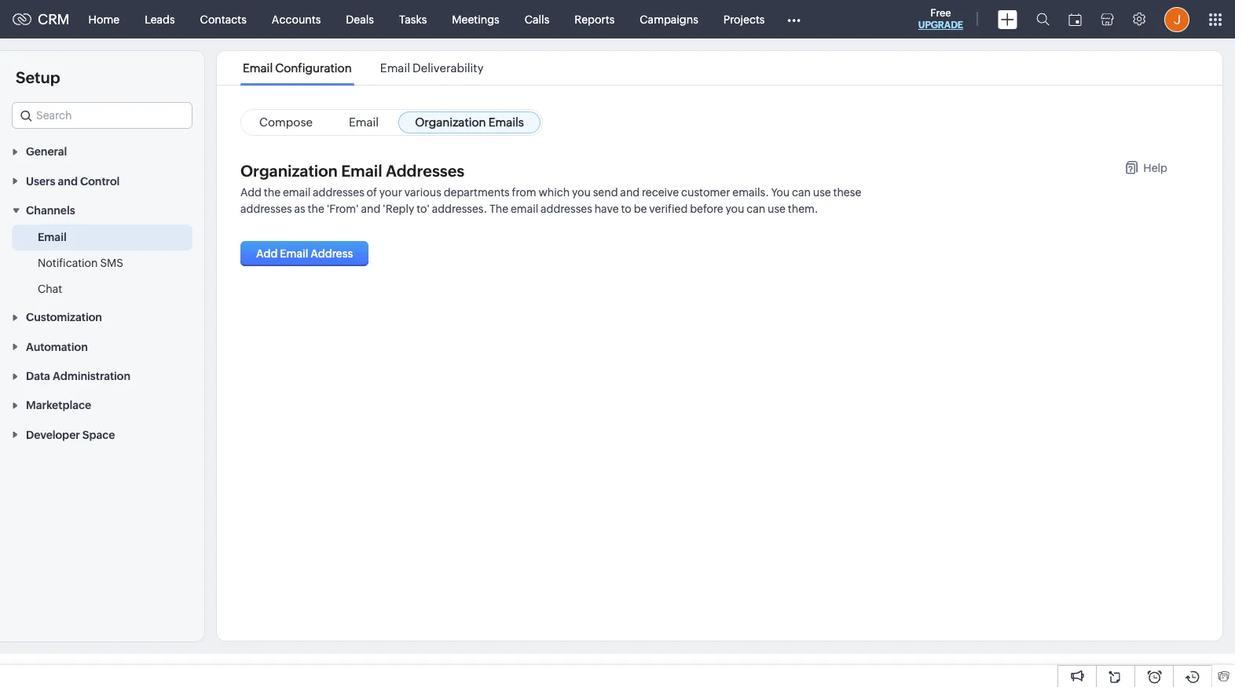 Task type: describe. For each thing, give the bounding box(es) containing it.
campaigns link
[[628, 0, 711, 38]]

0 horizontal spatial email link
[[38, 230, 67, 245]]

Other Modules field
[[778, 7, 812, 32]]

deliverability
[[413, 61, 484, 75]]

profile element
[[1156, 0, 1200, 38]]

contacts link
[[188, 0, 259, 38]]

1 horizontal spatial and
[[361, 203, 381, 215]]

email up of
[[341, 162, 383, 180]]

developer
[[26, 429, 80, 442]]

users and control button
[[0, 166, 204, 196]]

reports link
[[562, 0, 628, 38]]

email configuration
[[243, 61, 352, 75]]

emails
[[489, 116, 524, 129]]

the
[[490, 203, 509, 215]]

deals link
[[334, 0, 387, 38]]

configuration
[[275, 61, 352, 75]]

leads
[[145, 13, 175, 26]]

1 horizontal spatial addresses
[[313, 186, 365, 199]]

have
[[595, 203, 619, 215]]

notification sms
[[38, 257, 123, 270]]

automation button
[[0, 332, 204, 361]]

compose link
[[243, 112, 329, 134]]

contacts
[[200, 13, 247, 26]]

addresses
[[386, 162, 465, 180]]

1 vertical spatial email
[[511, 203, 539, 215]]

data
[[26, 370, 50, 383]]

accounts
[[272, 13, 321, 26]]

add email address
[[256, 248, 353, 260]]

email configuration link
[[241, 61, 354, 75]]

accounts link
[[259, 0, 334, 38]]

automation
[[26, 341, 88, 354]]

marketplace
[[26, 400, 91, 412]]

sms
[[100, 257, 123, 270]]

crm link
[[13, 11, 70, 28]]

1 vertical spatial use
[[768, 203, 786, 215]]

organization for organization email addresses
[[241, 162, 338, 180]]

'from'
[[327, 203, 359, 215]]

0 horizontal spatial addresses
[[241, 203, 292, 215]]

emails.
[[733, 186, 770, 199]]

notification
[[38, 257, 98, 270]]

add the email addresses of your various departments from which you send and receive customer emails. you can use these addresses as the 'from' and 'reply to' addresses. the email addresses have to be verified before you can use them.
[[241, 186, 862, 215]]

of
[[367, 186, 377, 199]]

list containing email configuration
[[229, 51, 498, 85]]

these
[[834, 186, 862, 199]]

email inside 'button'
[[280, 248, 309, 260]]

0 vertical spatial you
[[572, 186, 591, 199]]

developer space button
[[0, 420, 204, 450]]

calls link
[[512, 0, 562, 38]]

Search text field
[[13, 103, 192, 128]]

1 vertical spatial can
[[747, 203, 766, 215]]

home link
[[76, 0, 132, 38]]

chat link
[[38, 281, 62, 297]]

as
[[294, 203, 306, 215]]

'reply
[[383, 203, 415, 215]]

which
[[539, 186, 570, 199]]

1 vertical spatial you
[[726, 203, 745, 215]]

address
[[311, 248, 353, 260]]

tasks link
[[387, 0, 440, 38]]

add email address button
[[241, 241, 369, 267]]

verified
[[650, 203, 688, 215]]

them.
[[788, 203, 819, 215]]

campaigns
[[640, 13, 699, 26]]

home
[[89, 13, 120, 26]]

be
[[634, 203, 647, 215]]

free
[[931, 7, 952, 19]]

departments
[[444, 186, 510, 199]]

add for add email address
[[256, 248, 278, 260]]

data administration button
[[0, 361, 204, 391]]

organization for organization emails
[[415, 116, 486, 129]]



Task type: locate. For each thing, give the bounding box(es) containing it.
search image
[[1037, 13, 1050, 26]]

add left address
[[256, 248, 278, 260]]

help
[[1144, 162, 1168, 175]]

you
[[772, 186, 790, 199]]

email inside channels region
[[38, 231, 67, 244]]

add
[[241, 186, 262, 199], [256, 248, 278, 260]]

1 horizontal spatial can
[[792, 186, 811, 199]]

deals
[[346, 13, 374, 26]]

1 horizontal spatial email
[[511, 203, 539, 215]]

before
[[690, 203, 724, 215]]

email down tasks
[[380, 61, 410, 75]]

notification sms link
[[38, 256, 123, 271]]

to
[[621, 203, 632, 215]]

add for add the email addresses of your various departments from which you send and receive customer emails. you can use these addresses as the 'from' and 'reply to' addresses. the email addresses have to be verified before you can use them.
[[241, 186, 262, 199]]

space
[[82, 429, 115, 442]]

and inside 'dropdown button'
[[58, 175, 78, 188]]

can down the emails.
[[747, 203, 766, 215]]

email up organization email addresses
[[349, 116, 379, 129]]

and
[[58, 175, 78, 188], [621, 186, 640, 199], [361, 203, 381, 215]]

addresses down the which
[[541, 203, 593, 215]]

the up add email address
[[264, 186, 281, 199]]

addresses up 'from'
[[313, 186, 365, 199]]

1 horizontal spatial email link
[[333, 112, 396, 134]]

0 horizontal spatial organization
[[241, 162, 338, 180]]

you left send
[[572, 186, 591, 199]]

and right the users
[[58, 175, 78, 188]]

use
[[813, 186, 832, 199], [768, 203, 786, 215]]

2 horizontal spatial addresses
[[541, 203, 593, 215]]

control
[[80, 175, 120, 188]]

crm
[[38, 11, 70, 28]]

add down 'compose' link
[[241, 186, 262, 199]]

1 horizontal spatial use
[[813, 186, 832, 199]]

general
[[26, 146, 67, 158]]

email left the configuration
[[243, 61, 273, 75]]

email deliverability
[[380, 61, 484, 75]]

addresses.
[[432, 203, 488, 215]]

0 vertical spatial use
[[813, 186, 832, 199]]

marketplace button
[[0, 391, 204, 420]]

tasks
[[399, 13, 427, 26]]

None field
[[12, 102, 193, 129]]

0 horizontal spatial use
[[768, 203, 786, 215]]

projects link
[[711, 0, 778, 38]]

0 vertical spatial the
[[264, 186, 281, 199]]

organization emails link
[[399, 112, 541, 134]]

0 vertical spatial add
[[241, 186, 262, 199]]

use up them.
[[813, 186, 832, 199]]

send
[[593, 186, 618, 199]]

list
[[229, 51, 498, 85]]

channels region
[[0, 225, 204, 303]]

1 vertical spatial email link
[[38, 230, 67, 245]]

1 vertical spatial organization
[[241, 162, 338, 180]]

to'
[[417, 203, 430, 215]]

0 vertical spatial email
[[283, 186, 311, 199]]

use down you
[[768, 203, 786, 215]]

create menu image
[[998, 10, 1018, 29]]

addresses
[[313, 186, 365, 199], [241, 203, 292, 215], [541, 203, 593, 215]]

you
[[572, 186, 591, 199], [726, 203, 745, 215]]

2 horizontal spatial and
[[621, 186, 640, 199]]

create menu element
[[989, 0, 1028, 38]]

can
[[792, 186, 811, 199], [747, 203, 766, 215]]

you down the emails.
[[726, 203, 745, 215]]

email deliverability link
[[378, 61, 486, 75]]

0 horizontal spatial the
[[264, 186, 281, 199]]

leads link
[[132, 0, 188, 38]]

email down channels
[[38, 231, 67, 244]]

1 vertical spatial the
[[308, 203, 325, 215]]

channels button
[[0, 196, 204, 225]]

setup
[[16, 68, 60, 86]]

add inside 'button'
[[256, 248, 278, 260]]

receive
[[642, 186, 679, 199]]

general button
[[0, 137, 204, 166]]

customer
[[682, 186, 731, 199]]

users
[[26, 175, 55, 188]]

add inside add the email addresses of your various departments from which you send and receive customer emails. you can use these addresses as the 'from' and 'reply to' addresses. the email addresses have to be verified before you can use them.
[[241, 186, 262, 199]]

reports
[[575, 13, 615, 26]]

your
[[380, 186, 402, 199]]

email
[[283, 186, 311, 199], [511, 203, 539, 215]]

email link up organization email addresses
[[333, 112, 396, 134]]

organization
[[415, 116, 486, 129], [241, 162, 338, 180]]

1 vertical spatial add
[[256, 248, 278, 260]]

developer space
[[26, 429, 115, 442]]

organization emails
[[415, 116, 524, 129]]

chat
[[38, 283, 62, 296]]

email
[[243, 61, 273, 75], [380, 61, 410, 75], [349, 116, 379, 129], [341, 162, 383, 180], [38, 231, 67, 244], [280, 248, 309, 260]]

0 horizontal spatial can
[[747, 203, 766, 215]]

administration
[[53, 370, 131, 383]]

email left address
[[280, 248, 309, 260]]

0 vertical spatial organization
[[415, 116, 486, 129]]

customization
[[26, 312, 102, 324]]

and down of
[[361, 203, 381, 215]]

email down from
[[511, 203, 539, 215]]

users and control
[[26, 175, 120, 188]]

organization email addresses
[[241, 162, 465, 180]]

0 horizontal spatial email
[[283, 186, 311, 199]]

profile image
[[1165, 7, 1190, 32]]

addresses left as
[[241, 203, 292, 215]]

email link down channels
[[38, 230, 67, 245]]

search element
[[1028, 0, 1060, 39]]

0 vertical spatial email link
[[333, 112, 396, 134]]

email up as
[[283, 186, 311, 199]]

and up to
[[621, 186, 640, 199]]

0 horizontal spatial and
[[58, 175, 78, 188]]

0 vertical spatial can
[[792, 186, 811, 199]]

1 horizontal spatial organization
[[415, 116, 486, 129]]

organization up as
[[241, 162, 338, 180]]

calls
[[525, 13, 550, 26]]

the
[[264, 186, 281, 199], [308, 203, 325, 215]]

the right as
[[308, 203, 325, 215]]

meetings
[[452, 13, 500, 26]]

data administration
[[26, 370, 131, 383]]

customization button
[[0, 303, 204, 332]]

0 horizontal spatial you
[[572, 186, 591, 199]]

can up them.
[[792, 186, 811, 199]]

meetings link
[[440, 0, 512, 38]]

channels
[[26, 204, 75, 217]]

1 horizontal spatial the
[[308, 203, 325, 215]]

projects
[[724, 13, 765, 26]]

organization down the deliverability at the left of page
[[415, 116, 486, 129]]

calendar image
[[1069, 13, 1083, 26]]

from
[[512, 186, 537, 199]]

1 horizontal spatial you
[[726, 203, 745, 215]]

upgrade
[[919, 20, 964, 31]]

free upgrade
[[919, 7, 964, 31]]

compose
[[259, 116, 313, 129]]

organization inside organization emails link
[[415, 116, 486, 129]]

various
[[405, 186, 442, 199]]



Task type: vqa. For each thing, say whether or not it's contained in the screenshot.
the Cancel button
no



